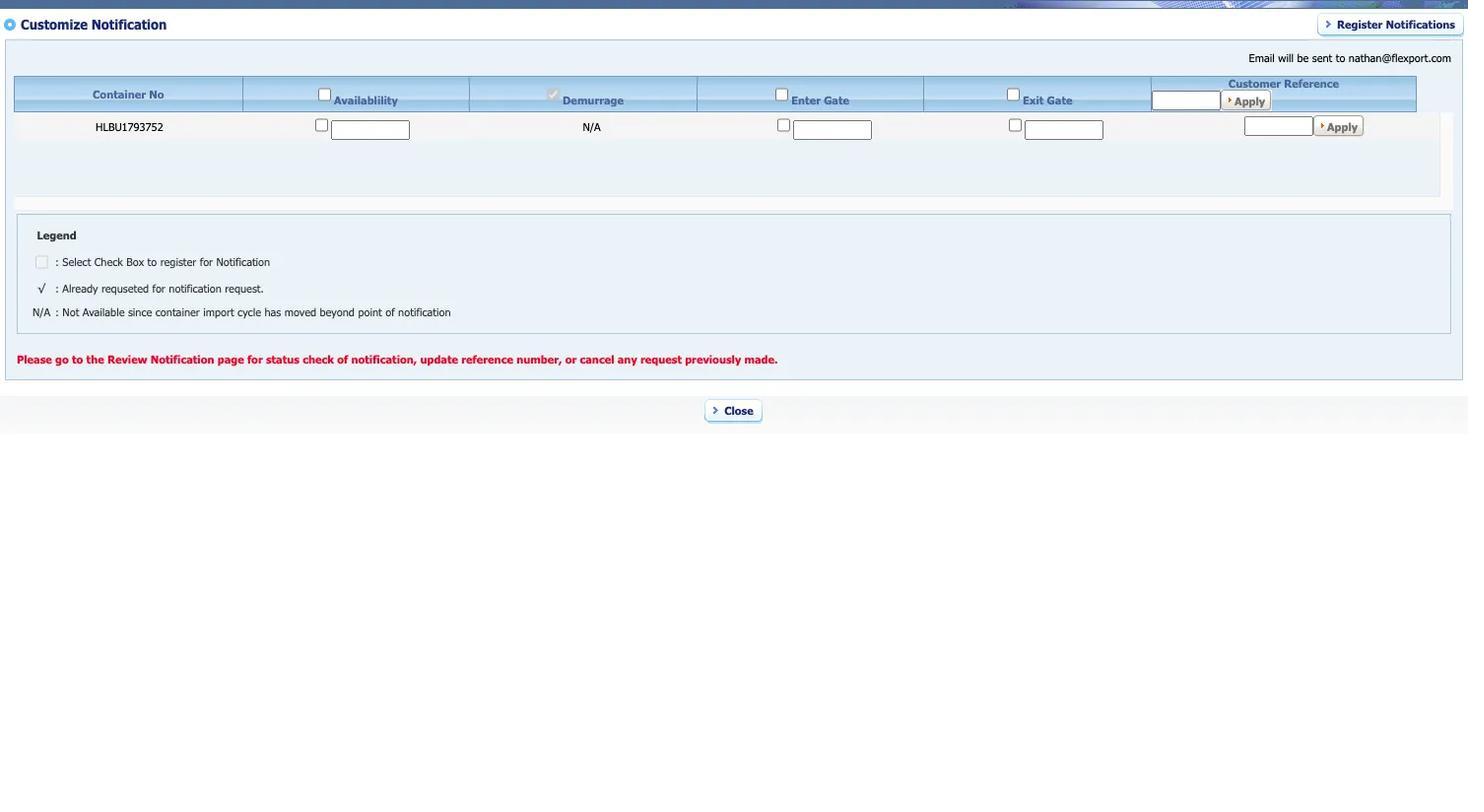 Task type: describe. For each thing, give the bounding box(es) containing it.
apply for the left apply link
[[1235, 94, 1266, 107]]

n/a : not available since container import cycle has moved beyond point of notification
[[32, 306, 451, 318]]

gate for exit gate
[[1047, 93, 1073, 106]]

not
[[62, 306, 79, 318]]

1 horizontal spatial apply link
[[1328, 120, 1358, 133]]

0 horizontal spatial to
[[72, 352, 83, 365]]

reference
[[1285, 77, 1340, 90]]

0 horizontal spatial apply link
[[1235, 94, 1266, 107]]

1 vertical spatial for
[[152, 282, 165, 295]]

select
[[62, 255, 91, 268]]

number,
[[517, 352, 562, 365]]

go
[[55, 352, 69, 365]]

to for box
[[147, 255, 157, 268]]

customize
[[21, 17, 88, 33]]

requseted
[[101, 282, 149, 295]]

register notifications link
[[1338, 17, 1456, 30]]

0 horizontal spatial notification
[[169, 282, 222, 295]]

has
[[265, 306, 281, 318]]

point
[[358, 306, 382, 318]]

1 : from the top
[[55, 255, 59, 268]]

1 horizontal spatial notification
[[398, 306, 451, 318]]

previously
[[685, 352, 741, 365]]

close link
[[725, 404, 754, 416]]

no
[[149, 88, 164, 101]]

to for sent
[[1336, 51, 1346, 64]]

container
[[93, 88, 146, 101]]

email will be sent to  nathan@flexport.com
[[1249, 51, 1452, 64]]

page
[[218, 352, 244, 365]]

demurrage
[[563, 93, 624, 106]]

notifications
[[1386, 17, 1456, 30]]

cancel
[[580, 352, 615, 365]]

hlbu1793752
[[96, 120, 163, 133]]

import
[[203, 306, 234, 318]]

n/a for n/a : not available since container import cycle has moved beyond point of notification
[[32, 306, 50, 318]]

exit
[[1023, 93, 1044, 106]]

customer
[[1229, 77, 1281, 90]]

gate for enter gate
[[824, 93, 850, 106]]

1 vertical spatial notification
[[216, 255, 270, 268]]

check
[[94, 255, 123, 268]]

or
[[565, 352, 577, 365]]

exit gate
[[1023, 93, 1073, 106]]

customer reference
[[1229, 77, 1340, 90]]



Task type: vqa. For each thing, say whether or not it's contained in the screenshot.
N/A
yes



Task type: locate. For each thing, give the bounding box(es) containing it.
for right page in the left of the page
[[247, 352, 263, 365]]

availablility
[[334, 93, 398, 106]]

notification
[[91, 17, 167, 33], [216, 255, 270, 268], [151, 352, 214, 365]]

apply link
[[1235, 94, 1266, 107], [1328, 120, 1358, 133]]

apply down customer
[[1235, 94, 1266, 107]]

container no
[[93, 88, 164, 101]]

check
[[303, 352, 334, 365]]

notification
[[169, 282, 222, 295], [398, 306, 451, 318]]

0 vertical spatial apply link
[[1235, 94, 1266, 107]]

register
[[1338, 17, 1383, 30]]

nathan@flexport.com
[[1349, 51, 1452, 64]]

notification down container
[[151, 352, 214, 365]]

gate right exit
[[1047, 93, 1073, 106]]

register notifications
[[1338, 17, 1456, 30]]

notification up container
[[169, 282, 222, 295]]

0 horizontal spatial n/a
[[32, 306, 50, 318]]

for
[[200, 255, 213, 268], [152, 282, 165, 295], [247, 352, 263, 365]]

2 vertical spatial for
[[247, 352, 263, 365]]

to
[[1336, 51, 1346, 64], [147, 255, 157, 268], [72, 352, 83, 365]]

gate right "enter"
[[824, 93, 850, 106]]

√
[[37, 282, 45, 295]]

moved
[[285, 306, 316, 318]]

gate
[[824, 93, 850, 106], [1047, 93, 1073, 106]]

2 horizontal spatial to
[[1336, 51, 1346, 64]]

of right point
[[386, 306, 395, 318]]

customize notification
[[21, 17, 167, 33]]

1 gate from the left
[[824, 93, 850, 106]]

enter gate
[[792, 93, 850, 106]]

cycle
[[238, 306, 261, 318]]

: for : not available since container import cycle has moved beyond point of notification
[[55, 306, 59, 318]]

please go to the review notification page for status check of notification,             update reference number, or cancel any request previously made.
[[17, 352, 778, 365]]

0 horizontal spatial gate
[[824, 93, 850, 106]]

any
[[618, 352, 637, 365]]

1 vertical spatial notification
[[398, 306, 451, 318]]

close
[[725, 404, 754, 416]]

apply down reference
[[1328, 120, 1358, 133]]

1 horizontal spatial of
[[386, 306, 395, 318]]

request.
[[225, 282, 264, 295]]

1 horizontal spatial gate
[[1047, 93, 1073, 106]]

already
[[62, 282, 98, 295]]

sent
[[1313, 51, 1333, 64]]

: for : already requseted for notification request.
[[55, 282, 59, 295]]

:
[[55, 255, 59, 268], [55, 282, 59, 295], [55, 306, 59, 318]]

apply link down customer
[[1235, 94, 1266, 107]]

available
[[83, 306, 125, 318]]

2 vertical spatial :
[[55, 306, 59, 318]]

apply for the right apply link
[[1328, 120, 1358, 133]]

of
[[386, 306, 395, 318], [337, 352, 348, 365]]

None checkbox
[[1007, 84, 1020, 104], [315, 115, 328, 135], [778, 115, 791, 135], [35, 252, 48, 272], [1007, 84, 1020, 104], [315, 115, 328, 135], [778, 115, 791, 135], [35, 252, 48, 272]]

update
[[420, 352, 458, 365]]

1 vertical spatial :
[[55, 282, 59, 295]]

1 horizontal spatial n/a
[[583, 120, 601, 133]]

3 : from the top
[[55, 306, 59, 318]]

2 gate from the left
[[1047, 93, 1073, 106]]

register
[[160, 255, 196, 268]]

enter
[[792, 93, 821, 106]]

apply
[[1235, 94, 1266, 107], [1328, 120, 1358, 133]]

1 vertical spatial apply
[[1328, 120, 1358, 133]]

0 vertical spatial to
[[1336, 51, 1346, 64]]

: left not
[[55, 306, 59, 318]]

n/a
[[583, 120, 601, 133], [32, 306, 50, 318]]

None text field
[[1152, 91, 1221, 110], [1245, 116, 1314, 136], [794, 120, 873, 140], [1025, 120, 1104, 140], [1152, 91, 1221, 110], [1245, 116, 1314, 136], [794, 120, 873, 140], [1025, 120, 1104, 140]]

will
[[1279, 51, 1294, 64]]

1 horizontal spatial apply
[[1328, 120, 1358, 133]]

1 horizontal spatial to
[[147, 255, 157, 268]]

container
[[155, 306, 200, 318]]

for right register
[[200, 255, 213, 268]]

notification up 'container no'
[[91, 17, 167, 33]]

the
[[86, 352, 104, 365]]

0 horizontal spatial apply
[[1235, 94, 1266, 107]]

to right the sent
[[1336, 51, 1346, 64]]

since
[[128, 306, 152, 318]]

request
[[641, 352, 682, 365]]

2 vertical spatial notification
[[151, 352, 214, 365]]

n/a down √
[[32, 306, 50, 318]]

for down : select check box to register for notification
[[152, 282, 165, 295]]

made.
[[745, 352, 778, 365]]

notification up request.
[[216, 255, 270, 268]]

: right √
[[55, 282, 59, 295]]

0 vertical spatial of
[[386, 306, 395, 318]]

2 horizontal spatial for
[[247, 352, 263, 365]]

status
[[266, 352, 300, 365]]

reference
[[462, 352, 513, 365]]

2 vertical spatial to
[[72, 352, 83, 365]]

0 vertical spatial notification
[[91, 17, 167, 33]]

: left select
[[55, 255, 59, 268]]

0 horizontal spatial of
[[337, 352, 348, 365]]

legend
[[32, 229, 77, 241]]

0 vertical spatial :
[[55, 255, 59, 268]]

of right check
[[337, 352, 348, 365]]

: select check box to register for notification
[[55, 255, 270, 268]]

n/a down demurrage
[[583, 120, 601, 133]]

beyond
[[320, 306, 355, 318]]

1 vertical spatial n/a
[[32, 306, 50, 318]]

0 vertical spatial apply
[[1235, 94, 1266, 107]]

be
[[1298, 51, 1309, 64]]

to right go
[[72, 352, 83, 365]]

review
[[107, 352, 147, 365]]

0 horizontal spatial for
[[152, 282, 165, 295]]

0 vertical spatial for
[[200, 255, 213, 268]]

1 vertical spatial of
[[337, 352, 348, 365]]

please
[[17, 352, 52, 365]]

1 horizontal spatial for
[[200, 255, 213, 268]]

None text field
[[331, 120, 410, 140]]

1 vertical spatial apply link
[[1328, 120, 1358, 133]]

2 : from the top
[[55, 282, 59, 295]]

1 vertical spatial to
[[147, 255, 157, 268]]

notification,
[[351, 352, 417, 365]]

apply link down reference
[[1328, 120, 1358, 133]]

√ : already requseted for notification request.
[[37, 282, 264, 295]]

notification up "update" on the top left
[[398, 306, 451, 318]]

0 vertical spatial n/a
[[583, 120, 601, 133]]

email
[[1249, 51, 1275, 64]]

to right box
[[147, 255, 157, 268]]

None checkbox
[[318, 84, 331, 104], [547, 84, 560, 104], [776, 84, 789, 104], [1009, 115, 1022, 135], [318, 84, 331, 104], [547, 84, 560, 104], [776, 84, 789, 104], [1009, 115, 1022, 135]]

0 vertical spatial notification
[[169, 282, 222, 295]]

n/a for n/a
[[583, 120, 601, 133]]

box
[[126, 255, 144, 268]]



